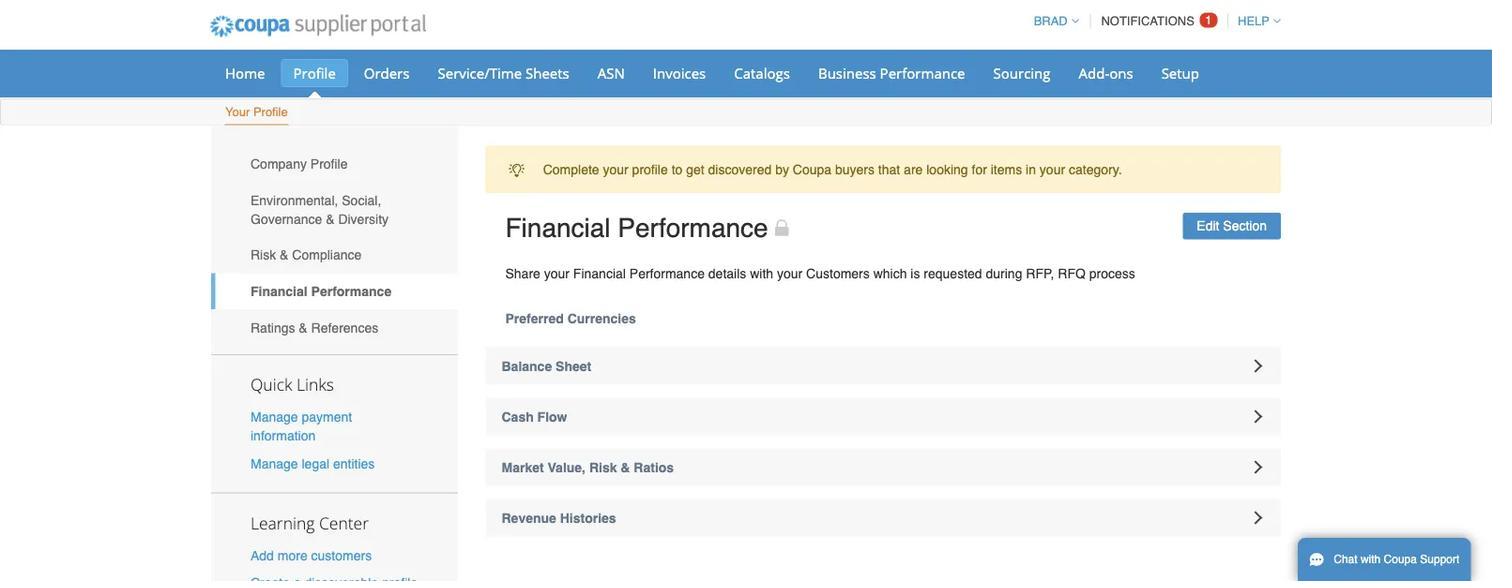 Task type: describe. For each thing, give the bounding box(es) containing it.
discovered
[[708, 162, 772, 177]]

your right share
[[544, 266, 570, 281]]

0 horizontal spatial with
[[750, 266, 773, 281]]

items
[[991, 162, 1022, 177]]

your left customers
[[777, 266, 803, 281]]

ratings & references
[[251, 320, 378, 335]]

links
[[297, 374, 334, 396]]

revenue histories
[[502, 511, 616, 526]]

support
[[1420, 554, 1460, 567]]

edit
[[1197, 219, 1219, 234]]

performance left details
[[629, 266, 705, 281]]

2 vertical spatial financial
[[251, 284, 308, 299]]

help
[[1238, 14, 1270, 28]]

cash
[[502, 410, 534, 425]]

cash flow
[[502, 410, 567, 425]]

add more customers link
[[251, 548, 372, 563]]

manage payment information link
[[251, 410, 352, 444]]

during
[[986, 266, 1022, 281]]

home link
[[213, 59, 277, 87]]

customers
[[311, 548, 372, 563]]

risk & compliance link
[[211, 237, 457, 274]]

balance sheet
[[502, 359, 591, 374]]

0 vertical spatial profile
[[293, 63, 336, 83]]

ons
[[1109, 63, 1133, 83]]

rfq
[[1058, 266, 1086, 281]]

navigation containing notifications 1
[[1025, 3, 1281, 39]]

your profile link
[[224, 101, 289, 125]]

& down 'governance'
[[280, 248, 289, 263]]

balance sheet button
[[486, 348, 1281, 385]]

add-ons link
[[1067, 59, 1145, 87]]

legal
[[302, 456, 329, 471]]

references
[[311, 320, 378, 335]]

flow
[[537, 410, 567, 425]]

market value, risk & ratios button
[[486, 449, 1281, 487]]

catalogs
[[734, 63, 790, 83]]

risk inside market value, risk & ratios dropdown button
[[589, 460, 617, 475]]

revenue histories heading
[[486, 500, 1281, 537]]

ratings
[[251, 320, 295, 335]]

quick links
[[251, 374, 334, 396]]

1 vertical spatial financial
[[573, 266, 626, 281]]

add-
[[1079, 63, 1109, 83]]

balance sheet heading
[[486, 348, 1281, 385]]

preferred currencies
[[505, 311, 636, 326]]

company
[[251, 157, 307, 172]]

coupa inside button
[[1384, 554, 1417, 567]]

orders
[[364, 63, 410, 83]]

edit section
[[1197, 219, 1267, 234]]

add more customers
[[251, 548, 372, 563]]

profile for your profile
[[253, 105, 288, 119]]

are
[[904, 162, 923, 177]]

with inside button
[[1361, 554, 1381, 567]]

business performance link
[[806, 59, 977, 87]]

that
[[878, 162, 900, 177]]

revenue
[[502, 511, 556, 526]]

complete your profile to get discovered by coupa buyers that are looking for items in your category.
[[543, 162, 1122, 177]]

manage legal entities
[[251, 456, 375, 471]]

environmental,
[[251, 193, 338, 208]]

for
[[972, 162, 987, 177]]

share
[[505, 266, 540, 281]]

service/time sheets link
[[426, 59, 582, 87]]

sourcing
[[993, 63, 1051, 83]]

to
[[672, 162, 683, 177]]

chat with coupa support
[[1334, 554, 1460, 567]]

ratings & references link
[[211, 310, 457, 346]]

profile
[[632, 162, 668, 177]]

add
[[251, 548, 274, 563]]

invoices
[[653, 63, 706, 83]]

home
[[225, 63, 265, 83]]

entities
[[333, 456, 375, 471]]

chat
[[1334, 554, 1358, 567]]

which
[[873, 266, 907, 281]]

manage legal entities link
[[251, 456, 375, 471]]

sheet
[[556, 359, 591, 374]]

service/time
[[438, 63, 522, 83]]

social,
[[342, 193, 381, 208]]

environmental, social, governance & diversity
[[251, 193, 389, 227]]

section
[[1223, 219, 1267, 234]]

learning
[[251, 512, 315, 534]]

is
[[911, 266, 920, 281]]

your right "in"
[[1040, 162, 1065, 177]]

by
[[775, 162, 789, 177]]

help link
[[1229, 14, 1281, 28]]



Task type: vqa. For each thing, say whether or not it's contained in the screenshot.
'Coupa' in the the "Chat with Coupa Support" button
yes



Task type: locate. For each thing, give the bounding box(es) containing it.
your left profile
[[603, 162, 628, 177]]

details
[[708, 266, 746, 281]]

get
[[686, 162, 704, 177]]

brad link
[[1025, 14, 1079, 28]]

manage payment information
[[251, 410, 352, 444]]

brad
[[1034, 14, 1068, 28]]

balance
[[502, 359, 552, 374]]

1 vertical spatial coupa
[[1384, 554, 1417, 567]]

asn
[[598, 63, 625, 83]]

market value, risk & ratios
[[502, 460, 674, 475]]

sheets
[[526, 63, 569, 83]]

buyers
[[835, 162, 875, 177]]

&
[[326, 212, 335, 227], [280, 248, 289, 263], [299, 320, 308, 335], [621, 460, 630, 475]]

1 horizontal spatial financial performance
[[505, 213, 768, 243]]

complete
[[543, 162, 599, 177]]

catalogs link
[[722, 59, 802, 87]]

quick
[[251, 374, 292, 396]]

market
[[502, 460, 544, 475]]

manage
[[251, 410, 298, 425], [251, 456, 298, 471]]

1
[[1205, 13, 1212, 27]]

0 vertical spatial financial performance
[[505, 213, 768, 243]]

financial up ratings
[[251, 284, 308, 299]]

1 vertical spatial manage
[[251, 456, 298, 471]]

financial performance
[[505, 213, 768, 243], [251, 284, 391, 299]]

category.
[[1069, 162, 1122, 177]]

preferred
[[505, 311, 564, 326]]

0 vertical spatial manage
[[251, 410, 298, 425]]

performance
[[880, 63, 965, 83], [618, 213, 768, 243], [629, 266, 705, 281], [311, 284, 391, 299]]

manage for manage payment information
[[251, 410, 298, 425]]

0 vertical spatial coupa
[[793, 162, 832, 177]]

cash flow button
[[486, 398, 1281, 436]]

risk down 'governance'
[[251, 248, 276, 263]]

0 vertical spatial with
[[750, 266, 773, 281]]

with
[[750, 266, 773, 281], [1361, 554, 1381, 567]]

with right details
[[750, 266, 773, 281]]

profile link
[[281, 59, 348, 87]]

2 manage from the top
[[251, 456, 298, 471]]

information
[[251, 429, 316, 444]]

histories
[[560, 511, 616, 526]]

& left the ratios
[[621, 460, 630, 475]]

manage down information
[[251, 456, 298, 471]]

add-ons
[[1079, 63, 1133, 83]]

coupa right by
[[793, 162, 832, 177]]

& right ratings
[[299, 320, 308, 335]]

1 horizontal spatial coupa
[[1384, 554, 1417, 567]]

more
[[278, 548, 308, 563]]

coupa left the support
[[1384, 554, 1417, 567]]

profile down coupa supplier portal image
[[293, 63, 336, 83]]

business performance
[[818, 63, 965, 83]]

currencies
[[567, 311, 636, 326]]

share your financial performance details with your customers which is requested during rfp, rfq process
[[505, 266, 1135, 281]]

0 horizontal spatial coupa
[[793, 162, 832, 177]]

asn link
[[585, 59, 637, 87]]

manage up information
[[251, 410, 298, 425]]

& inside dropdown button
[[621, 460, 630, 475]]

navigation
[[1025, 3, 1281, 39]]

manage for manage legal entities
[[251, 456, 298, 471]]

value,
[[548, 460, 586, 475]]

notifications
[[1101, 14, 1194, 28]]

0 horizontal spatial financial performance
[[251, 284, 391, 299]]

coupa inside alert
[[793, 162, 832, 177]]

financial performance down profile
[[505, 213, 768, 243]]

learning center
[[251, 512, 369, 534]]

performance inside 'link'
[[880, 63, 965, 83]]

2 vertical spatial profile
[[310, 157, 348, 172]]

risk
[[251, 248, 276, 263], [589, 460, 617, 475]]

0 horizontal spatial risk
[[251, 248, 276, 263]]

cash flow heading
[[486, 398, 1281, 436]]

profile
[[293, 63, 336, 83], [253, 105, 288, 119], [310, 157, 348, 172]]

your
[[603, 162, 628, 177], [1040, 162, 1065, 177], [544, 266, 570, 281], [777, 266, 803, 281]]

sourcing link
[[981, 59, 1063, 87]]

rfp,
[[1026, 266, 1054, 281]]

1 vertical spatial with
[[1361, 554, 1381, 567]]

profile for company profile
[[310, 157, 348, 172]]

chat with coupa support button
[[1298, 539, 1471, 582]]

& left diversity
[[326, 212, 335, 227]]

process
[[1089, 266, 1135, 281]]

0 vertical spatial risk
[[251, 248, 276, 263]]

financial up share
[[505, 213, 610, 243]]

company profile
[[251, 157, 348, 172]]

requested
[[924, 266, 982, 281]]

1 manage from the top
[[251, 410, 298, 425]]

center
[[319, 512, 369, 534]]

financial performance link
[[211, 274, 457, 310]]

1 vertical spatial profile
[[253, 105, 288, 119]]

performance up references
[[311, 284, 391, 299]]

revenue histories button
[[486, 500, 1281, 537]]

company profile link
[[211, 146, 457, 182]]

financial up currencies
[[573, 266, 626, 281]]

manage inside manage payment information
[[251, 410, 298, 425]]

edit section link
[[1183, 213, 1281, 240]]

risk right value,
[[589, 460, 617, 475]]

1 horizontal spatial risk
[[589, 460, 617, 475]]

risk inside risk & compliance link
[[251, 248, 276, 263]]

orders link
[[352, 59, 422, 87]]

market value, risk & ratios heading
[[486, 449, 1281, 487]]

business
[[818, 63, 876, 83]]

1 horizontal spatial with
[[1361, 554, 1381, 567]]

profile up the environmental, social, governance & diversity link
[[310, 157, 348, 172]]

invoices link
[[641, 59, 718, 87]]

0 vertical spatial financial
[[505, 213, 610, 243]]

coupa supplier portal image
[[197, 3, 439, 50]]

service/time sheets
[[438, 63, 569, 83]]

profile right the your
[[253, 105, 288, 119]]

performance up details
[[618, 213, 768, 243]]

1 vertical spatial financial performance
[[251, 284, 391, 299]]

ratios
[[634, 460, 674, 475]]

your
[[225, 105, 250, 119]]

& inside environmental, social, governance & diversity
[[326, 212, 335, 227]]

your profile
[[225, 105, 288, 119]]

performance right the business
[[880, 63, 965, 83]]

notifications 1
[[1101, 13, 1212, 28]]

environmental, social, governance & diversity link
[[211, 182, 457, 237]]

financial performance down compliance on the left top of page
[[251, 284, 391, 299]]

1 vertical spatial risk
[[589, 460, 617, 475]]

with right chat
[[1361, 554, 1381, 567]]

complete your profile to get discovered by coupa buyers that are looking for items in your category. alert
[[486, 146, 1281, 193]]



